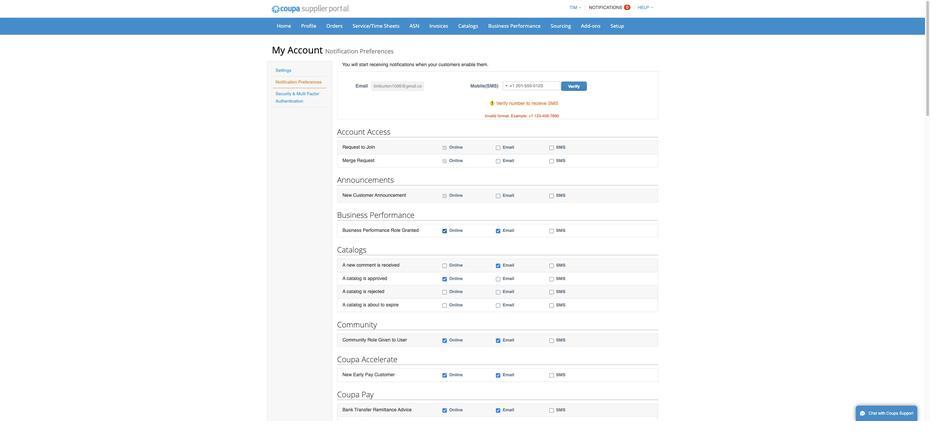 Task type: describe. For each thing, give the bounding box(es) containing it.
about
[[368, 303, 380, 308]]

7890
[[551, 114, 559, 118]]

1 horizontal spatial customer
[[375, 373, 395, 378]]

email for a new comment is received
[[503, 263, 515, 268]]

recieve
[[532, 101, 547, 106]]

given
[[379, 338, 391, 343]]

my account notification preferences
[[272, 44, 394, 56]]

request to join
[[343, 145, 375, 150]]

is for approved
[[363, 276, 367, 281]]

coupa accelerate
[[337, 354, 398, 365]]

online for business performance role granted
[[450, 228, 463, 233]]

online for a catalog is about to expire
[[450, 303, 463, 308]]

to right about
[[381, 303, 385, 308]]

setup
[[611, 22, 625, 29]]

to left recieve
[[527, 101, 531, 106]]

announcements
[[337, 175, 394, 185]]

chat with coupa support button
[[856, 406, 918, 422]]

notifications
[[390, 62, 415, 67]]

enable
[[462, 62, 476, 67]]

approved
[[368, 276, 388, 281]]

orders
[[327, 22, 343, 29]]

1 horizontal spatial business performance
[[489, 22, 541, 29]]

settings link
[[276, 68, 292, 73]]

123-
[[535, 114, 543, 118]]

security & multi factor authentication
[[276, 91, 320, 104]]

merge
[[343, 158, 356, 163]]

account access
[[337, 127, 391, 137]]

profile link
[[297, 21, 321, 31]]

orders link
[[322, 21, 347, 31]]

example:
[[511, 114, 528, 118]]

0 horizontal spatial business performance
[[337, 210, 415, 220]]

is for rejected
[[363, 289, 367, 295]]

them.
[[477, 62, 489, 67]]

performance inside business performance link
[[511, 22, 541, 29]]

expire
[[386, 303, 399, 308]]

0 horizontal spatial notification
[[276, 80, 297, 85]]

service/time sheets
[[353, 22, 400, 29]]

mobile(sms)
[[471, 83, 499, 89]]

you
[[342, 62, 350, 67]]

a for a catalog is about to expire
[[343, 303, 346, 308]]

0 vertical spatial role
[[391, 228, 401, 233]]

comment
[[357, 263, 376, 268]]

invalid
[[485, 114, 497, 118]]

your
[[428, 62, 438, 67]]

456-
[[543, 114, 551, 118]]

sms for bank transfer remittance advice
[[556, 408, 566, 413]]

user
[[397, 338, 407, 343]]

email for new customer announcement
[[503, 193, 515, 198]]

email for request to join
[[503, 145, 515, 150]]

0 vertical spatial request
[[343, 145, 360, 150]]

new
[[347, 263, 355, 268]]

sms for a new comment is received
[[556, 263, 566, 268]]

service/time
[[353, 22, 383, 29]]

format.
[[498, 114, 510, 118]]

sms for a catalog is rejected
[[556, 290, 566, 295]]

granted
[[402, 228, 419, 233]]

to left user
[[392, 338, 396, 343]]

is for about
[[363, 303, 367, 308]]

received
[[382, 263, 400, 268]]

sms for a catalog is about to expire
[[556, 303, 566, 308]]

add-ons
[[582, 22, 601, 29]]

accelerate
[[362, 354, 398, 365]]

business performance role granted
[[343, 228, 419, 233]]

notification preferences
[[276, 80, 322, 85]]

sms for new early pay customer
[[556, 373, 566, 378]]

a new comment is received
[[343, 263, 400, 268]]

a for a catalog is rejected
[[343, 289, 346, 295]]

online for new early pay customer
[[450, 373, 463, 378]]

sms for business performance role granted
[[556, 228, 566, 233]]

when
[[416, 62, 427, 67]]

0 vertical spatial pay
[[365, 373, 373, 378]]

bank transfer remittance advice
[[343, 408, 412, 413]]

+1
[[529, 114, 534, 118]]

you will start receiving notifications when your customers enable them.
[[342, 62, 489, 67]]

add-ons link
[[577, 21, 605, 31]]

chat
[[869, 412, 878, 416]]

community role given to user
[[343, 338, 407, 343]]

early
[[353, 373, 364, 378]]

bank
[[343, 408, 353, 413]]

Telephone country code field
[[503, 82, 510, 90]]

coupa for coupa pay
[[337, 389, 360, 400]]

chat with coupa support
[[869, 412, 914, 416]]

catalog for a catalog is rejected
[[347, 289, 362, 295]]

service/time sheets link
[[349, 21, 404, 31]]

sms for community role given to user
[[556, 338, 566, 343]]

a for a new comment is received
[[343, 263, 346, 268]]

with
[[879, 412, 886, 416]]

new customer announcement
[[343, 193, 406, 198]]

help
[[638, 5, 650, 10]]

advice
[[398, 408, 412, 413]]

0 horizontal spatial account
[[288, 44, 323, 56]]

a catalog is approved
[[343, 276, 388, 281]]

access
[[367, 127, 391, 137]]

to left join
[[361, 145, 365, 150]]

online for bank transfer remittance advice
[[450, 408, 463, 413]]

2 vertical spatial performance
[[363, 228, 390, 233]]

announcement
[[375, 193, 406, 198]]

invoices link
[[425, 21, 453, 31]]

tim
[[570, 5, 578, 10]]

coupa for coupa accelerate
[[337, 354, 360, 365]]



Task type: locate. For each thing, give the bounding box(es) containing it.
join
[[367, 145, 375, 150]]

a down the a catalog is approved
[[343, 289, 346, 295]]

11 online from the top
[[450, 408, 463, 413]]

a up a catalog is rejected
[[343, 276, 346, 281]]

1 vertical spatial business
[[337, 210, 368, 220]]

1 horizontal spatial catalogs
[[459, 22, 479, 29]]

1 vertical spatial new
[[343, 373, 352, 378]]

2 a from the top
[[343, 276, 346, 281]]

rejected
[[368, 289, 385, 295]]

1 online from the top
[[450, 145, 463, 150]]

profile
[[301, 22, 317, 29]]

2 vertical spatial catalog
[[347, 303, 362, 308]]

a
[[343, 263, 346, 268], [343, 276, 346, 281], [343, 289, 346, 295], [343, 303, 346, 308]]

notification up you
[[325, 47, 358, 55]]

1 catalog from the top
[[347, 276, 362, 281]]

role left granted
[[391, 228, 401, 233]]

0 vertical spatial coupa
[[337, 354, 360, 365]]

catalogs up 'new'
[[337, 245, 367, 255]]

+1 201-555-0123 text field
[[503, 82, 561, 90]]

request down join
[[357, 158, 375, 163]]

online for a catalog is approved
[[450, 276, 463, 281]]

coupa inside 'button'
[[887, 412, 899, 416]]

is left received on the left bottom of page
[[377, 263, 381, 268]]

factor
[[307, 91, 320, 96]]

verify number to recieve sms
[[497, 101, 559, 106]]

1 vertical spatial coupa
[[337, 389, 360, 400]]

0 vertical spatial catalogs
[[459, 22, 479, 29]]

catalog
[[347, 276, 362, 281], [347, 289, 362, 295], [347, 303, 362, 308]]

coupa up early
[[337, 354, 360, 365]]

online for merge request
[[450, 158, 463, 163]]

online for a new comment is received
[[450, 263, 463, 268]]

7 online from the top
[[450, 290, 463, 295]]

1 vertical spatial pay
[[362, 389, 374, 400]]

0 vertical spatial account
[[288, 44, 323, 56]]

email
[[356, 83, 368, 89], [503, 145, 515, 150], [503, 158, 515, 163], [503, 193, 515, 198], [503, 228, 515, 233], [503, 263, 515, 268], [503, 276, 515, 281], [503, 290, 515, 295], [503, 303, 515, 308], [503, 338, 515, 343], [503, 373, 515, 378], [503, 408, 515, 413]]

email for community role given to user
[[503, 338, 515, 343]]

5 online from the top
[[450, 263, 463, 268]]

online
[[450, 145, 463, 150], [450, 158, 463, 163], [450, 193, 463, 198], [450, 228, 463, 233], [450, 263, 463, 268], [450, 276, 463, 281], [450, 290, 463, 295], [450, 303, 463, 308], [450, 338, 463, 343], [450, 373, 463, 378], [450, 408, 463, 413]]

catalog for a catalog is approved
[[347, 276, 362, 281]]

1 a from the top
[[343, 263, 346, 268]]

1 vertical spatial verify
[[497, 101, 508, 106]]

community for community
[[337, 319, 377, 330]]

email for new early pay customer
[[503, 373, 515, 378]]

community for community role given to user
[[343, 338, 366, 343]]

sourcing link
[[547, 21, 576, 31]]

account
[[288, 44, 323, 56], [337, 127, 365, 137]]

1 horizontal spatial preferences
[[360, 47, 394, 55]]

0 vertical spatial new
[[343, 193, 352, 198]]

6 online from the top
[[450, 276, 463, 281]]

a down a catalog is rejected
[[343, 303, 346, 308]]

8 online from the top
[[450, 303, 463, 308]]

a catalog is rejected
[[343, 289, 385, 295]]

to
[[527, 101, 531, 106], [361, 145, 365, 150], [381, 303, 385, 308], [392, 338, 396, 343]]

coupa up bank
[[337, 389, 360, 400]]

is left about
[[363, 303, 367, 308]]

email for a catalog is approved
[[503, 276, 515, 281]]

3 catalog from the top
[[347, 303, 362, 308]]

will
[[352, 62, 358, 67]]

None text field
[[372, 82, 424, 91]]

1 horizontal spatial verify
[[569, 84, 580, 89]]

account down profile link
[[288, 44, 323, 56]]

multi
[[297, 91, 306, 96]]

online for a catalog is rejected
[[450, 290, 463, 295]]

catalog down a catalog is rejected
[[347, 303, 362, 308]]

0 horizontal spatial verify
[[497, 101, 508, 106]]

asn
[[410, 22, 420, 29]]

a catalog is about to expire
[[343, 303, 399, 308]]

invoices
[[430, 22, 449, 29]]

0 horizontal spatial preferences
[[299, 80, 322, 85]]

tim link
[[567, 5, 582, 10]]

verify for verify number to recieve sms
[[497, 101, 508, 106]]

verify button
[[561, 82, 587, 91]]

catalog for a catalog is about to expire
[[347, 303, 362, 308]]

online for request to join
[[450, 145, 463, 150]]

catalogs right invoices
[[459, 22, 479, 29]]

coupa pay
[[337, 389, 374, 400]]

notification
[[325, 47, 358, 55], [276, 80, 297, 85]]

sheets
[[384, 22, 400, 29]]

2 new from the top
[[343, 373, 352, 378]]

2 vertical spatial coupa
[[887, 412, 899, 416]]

10 online from the top
[[450, 373, 463, 378]]

2 catalog from the top
[[347, 289, 362, 295]]

new left early
[[343, 373, 352, 378]]

0 vertical spatial community
[[337, 319, 377, 330]]

pay up transfer
[[362, 389, 374, 400]]

new early pay customer
[[343, 373, 395, 378]]

account up request to join
[[337, 127, 365, 137]]

email for merge request
[[503, 158, 515, 163]]

1 vertical spatial business performance
[[337, 210, 415, 220]]

0 vertical spatial customer
[[353, 193, 374, 198]]

asn link
[[406, 21, 424, 31]]

preferences up the factor in the top of the page
[[299, 80, 322, 85]]

new down announcements
[[343, 193, 352, 198]]

preferences
[[360, 47, 394, 55], [299, 80, 322, 85]]

None checkbox
[[443, 146, 447, 150], [496, 146, 501, 150], [550, 146, 554, 150], [443, 194, 447, 199], [550, 194, 554, 199], [443, 229, 447, 234], [496, 229, 501, 234], [550, 229, 554, 234], [496, 264, 501, 268], [550, 264, 554, 268], [550, 277, 554, 282], [443, 304, 447, 308], [496, 304, 501, 308], [550, 304, 554, 308], [443, 374, 447, 378], [496, 374, 501, 378], [443, 146, 447, 150], [496, 146, 501, 150], [550, 146, 554, 150], [443, 194, 447, 199], [550, 194, 554, 199], [443, 229, 447, 234], [496, 229, 501, 234], [550, 229, 554, 234], [496, 264, 501, 268], [550, 264, 554, 268], [550, 277, 554, 282], [443, 304, 447, 308], [496, 304, 501, 308], [550, 304, 554, 308], [443, 374, 447, 378], [496, 374, 501, 378]]

is
[[377, 263, 381, 268], [363, 276, 367, 281], [363, 289, 367, 295], [363, 303, 367, 308]]

sms for request to join
[[556, 145, 566, 150]]

3 a from the top
[[343, 289, 346, 295]]

customer down announcements
[[353, 193, 374, 198]]

is left rejected on the bottom of the page
[[363, 289, 367, 295]]

support
[[900, 412, 914, 416]]

my
[[272, 44, 285, 56]]

1 horizontal spatial notification
[[325, 47, 358, 55]]

email for business performance role granted
[[503, 228, 515, 233]]

coupa supplier portal image
[[267, 1, 353, 18]]

notification inside my account notification preferences
[[325, 47, 358, 55]]

4 a from the top
[[343, 303, 346, 308]]

1 vertical spatial customer
[[375, 373, 395, 378]]

1 new from the top
[[343, 193, 352, 198]]

home link
[[273, 21, 296, 31]]

catalogs link
[[454, 21, 483, 31]]

0 vertical spatial business performance
[[489, 22, 541, 29]]

0 vertical spatial performance
[[511, 22, 541, 29]]

0
[[627, 5, 629, 10]]

verify
[[569, 84, 580, 89], [497, 101, 508, 106]]

1 vertical spatial account
[[337, 127, 365, 137]]

notification down settings link
[[276, 80, 297, 85]]

new for new early pay customer
[[343, 373, 352, 378]]

4 online from the top
[[450, 228, 463, 233]]

1 vertical spatial preferences
[[299, 80, 322, 85]]

home
[[277, 22, 291, 29]]

notifications 0
[[589, 5, 629, 10]]

0 horizontal spatial customer
[[353, 193, 374, 198]]

0 horizontal spatial catalogs
[[337, 245, 367, 255]]

catalogs
[[459, 22, 479, 29], [337, 245, 367, 255]]

email for a catalog is about to expire
[[503, 303, 515, 308]]

0 vertical spatial verify
[[569, 84, 580, 89]]

None checkbox
[[443, 159, 447, 164], [496, 159, 501, 164], [550, 159, 554, 164], [496, 194, 501, 199], [443, 264, 447, 268], [443, 277, 447, 282], [496, 277, 501, 282], [443, 291, 447, 295], [496, 291, 501, 295], [550, 291, 554, 295], [443, 339, 447, 343], [496, 339, 501, 343], [550, 339, 554, 343], [550, 374, 554, 378], [443, 409, 447, 413], [496, 409, 501, 413], [550, 409, 554, 413], [443, 159, 447, 164], [496, 159, 501, 164], [550, 159, 554, 164], [496, 194, 501, 199], [443, 264, 447, 268], [443, 277, 447, 282], [496, 277, 501, 282], [443, 291, 447, 295], [496, 291, 501, 295], [550, 291, 554, 295], [443, 339, 447, 343], [496, 339, 501, 343], [550, 339, 554, 343], [550, 374, 554, 378], [443, 409, 447, 413], [496, 409, 501, 413], [550, 409, 554, 413]]

role left given
[[368, 338, 377, 343]]

catalog down the a catalog is approved
[[347, 289, 362, 295]]

notifications
[[589, 5, 623, 10]]

business performance link
[[484, 21, 545, 31]]

community
[[337, 319, 377, 330], [343, 338, 366, 343]]

email for a catalog is rejected
[[503, 290, 515, 295]]

2 vertical spatial business
[[343, 228, 362, 233]]

0 vertical spatial preferences
[[360, 47, 394, 55]]

notification preferences link
[[276, 80, 322, 85]]

9 online from the top
[[450, 338, 463, 343]]

sms for merge request
[[556, 158, 566, 163]]

preferences inside my account notification preferences
[[360, 47, 394, 55]]

&
[[293, 91, 296, 96]]

catalog down 'new'
[[347, 276, 362, 281]]

1 vertical spatial notification
[[276, 80, 297, 85]]

1 horizontal spatial account
[[337, 127, 365, 137]]

setup link
[[607, 21, 629, 31]]

settings
[[276, 68, 292, 73]]

navigation
[[567, 1, 654, 14]]

start
[[359, 62, 369, 67]]

new
[[343, 193, 352, 198], [343, 373, 352, 378]]

sms for a catalog is approved
[[556, 276, 566, 281]]

help link
[[635, 5, 654, 10]]

a left 'new'
[[343, 263, 346, 268]]

0 vertical spatial notification
[[325, 47, 358, 55]]

email for bank transfer remittance advice
[[503, 408, 515, 413]]

pay right early
[[365, 373, 373, 378]]

3 online from the top
[[450, 193, 463, 198]]

security
[[276, 91, 291, 96]]

receiving
[[370, 62, 389, 67]]

pay
[[365, 373, 373, 378], [362, 389, 374, 400]]

sourcing
[[551, 22, 571, 29]]

1 horizontal spatial role
[[391, 228, 401, 233]]

invalid format. example: +1 123-456-7890
[[485, 114, 559, 118]]

a for a catalog is approved
[[343, 276, 346, 281]]

0 vertical spatial catalog
[[347, 276, 362, 281]]

role
[[391, 228, 401, 233], [368, 338, 377, 343]]

1 vertical spatial role
[[368, 338, 377, 343]]

coupa right with
[[887, 412, 899, 416]]

performance
[[511, 22, 541, 29], [370, 210, 415, 220], [363, 228, 390, 233]]

customers
[[439, 62, 460, 67]]

1 vertical spatial catalog
[[347, 289, 362, 295]]

1 vertical spatial request
[[357, 158, 375, 163]]

preferences up receiving
[[360, 47, 394, 55]]

verify inside button
[[569, 84, 580, 89]]

community up community role given to user at the bottom left of page
[[337, 319, 377, 330]]

request
[[343, 145, 360, 150], [357, 158, 375, 163]]

1 vertical spatial performance
[[370, 210, 415, 220]]

1 vertical spatial community
[[343, 338, 366, 343]]

ons
[[592, 22, 601, 29]]

0 vertical spatial business
[[489, 22, 509, 29]]

customer down accelerate
[[375, 373, 395, 378]]

1 vertical spatial catalogs
[[337, 245, 367, 255]]

transfer
[[355, 408, 372, 413]]

community up the coupa accelerate
[[343, 338, 366, 343]]

telephone country code image
[[506, 85, 508, 87]]

online for new customer announcement
[[450, 193, 463, 198]]

authentication
[[276, 99, 303, 104]]

navigation containing notifications 0
[[567, 1, 654, 14]]

0 horizontal spatial role
[[368, 338, 377, 343]]

security & multi factor authentication link
[[276, 91, 320, 104]]

is left approved
[[363, 276, 367, 281]]

remittance
[[373, 408, 397, 413]]

number
[[510, 101, 525, 106]]

request up the merge
[[343, 145, 360, 150]]

verify for verify
[[569, 84, 580, 89]]

online for community role given to user
[[450, 338, 463, 343]]

2 online from the top
[[450, 158, 463, 163]]

sms for new customer announcement
[[556, 193, 566, 198]]

new for new customer announcement
[[343, 193, 352, 198]]



Task type: vqa. For each thing, say whether or not it's contained in the screenshot.
Esg Score text box
no



